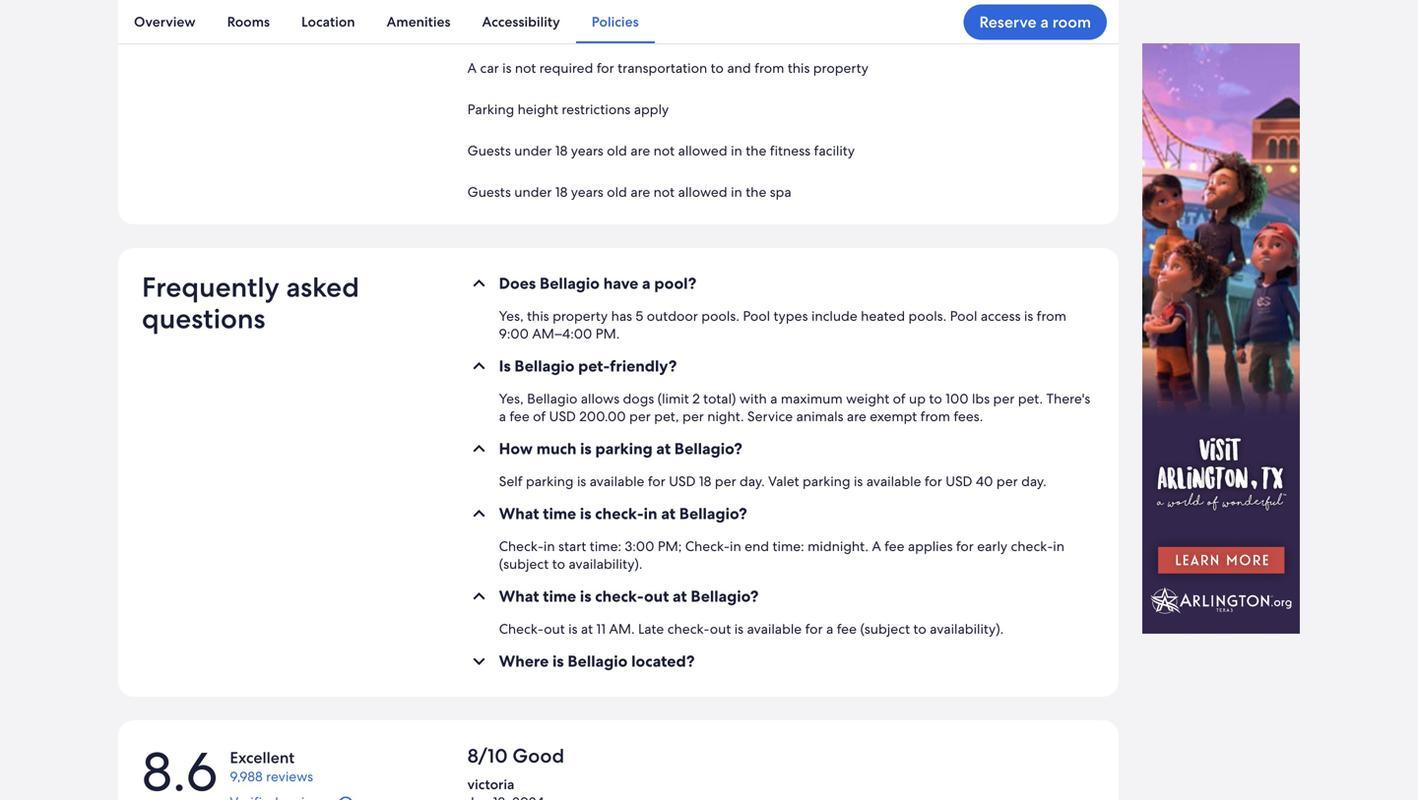 Task type: describe. For each thing, give the bounding box(es) containing it.
is down 'how much is parking at bellagio?'
[[577, 473, 586, 490]]

the left fitness
[[746, 142, 767, 159]]

not for guests under 18 years old are not allowed in the spa
[[654, 183, 675, 201]]

a car is not required for transportation to and from this property
[[468, 59, 869, 77]]

overview link
[[118, 0, 211, 43]]

is right much
[[580, 439, 592, 459]]

up
[[909, 390, 926, 408]]

bellagio? for what time is check-in at bellagio?
[[679, 504, 747, 524]]

am.
[[609, 620, 635, 638]]

2 horizontal spatial available
[[867, 473, 921, 490]]

9,988 reviews button
[[230, 768, 359, 786]]

a right with
[[770, 390, 778, 408]]

has inside the property has connecting/adjoining rooms, which are subject to availability and can be requested by contacting the property using the number on the booking confirmation
[[553, 0, 574, 18]]

rooms,
[[716, 0, 758, 18]]

for right required
[[597, 59, 614, 77]]

per left the pet,
[[629, 408, 651, 425]]

there's
[[1047, 390, 1091, 408]]

restrictions
[[562, 100, 631, 118]]

rooms
[[227, 13, 270, 31]]

11
[[596, 620, 606, 638]]

check- up the 3:00
[[595, 504, 644, 524]]

types
[[774, 307, 808, 325]]

0 horizontal spatial out
[[544, 620, 565, 638]]

location link
[[286, 0, 371, 43]]

the left spa
[[746, 183, 767, 201]]

2 vertical spatial fee
[[837, 620, 857, 638]]

a inside check-in start time: 3:00 pm; check-in end time: midnight. a fee applies for early check-in (subject to availability).
[[872, 538, 881, 555]]

is down check-in start time: 3:00 pm; check-in end time: midnight. a fee applies for early check-in (subject to availability).
[[735, 620, 744, 638]]

reviews
[[266, 768, 313, 786]]

am–4:00
[[532, 325, 592, 343]]

1 vertical spatial (subject
[[860, 620, 910, 638]]

guests under 18 years old are not allowed in the fitness facility
[[468, 142, 855, 159]]

check- for what time is check-in at bellagio?
[[499, 538, 544, 555]]

active image for how
[[468, 437, 491, 461]]

to inside the property has connecting/adjoining rooms, which are subject to availability and can be requested by contacting the property using the number on the booking confirmation
[[874, 0, 887, 18]]

guests for guests under 18 years old are not allowed in the fitness facility
[[468, 142, 511, 159]]

friendly?
[[610, 356, 677, 377]]

at down pm;
[[673, 586, 687, 607]]

the property has connecting/adjoining rooms, which are subject to availability and can be requested by contacting the property using the number on the booking confirmation
[[468, 0, 1029, 35]]

18 for guests under 18 years old are not allowed in the spa
[[555, 183, 568, 201]]

location
[[301, 13, 355, 31]]

on
[[822, 18, 838, 35]]

at left 11
[[581, 620, 593, 638]]

be
[[1013, 0, 1029, 18]]

1 horizontal spatial available
[[747, 620, 802, 638]]

years for guests under 18 years old are not allowed in the fitness facility
[[571, 142, 604, 159]]

is left 11
[[569, 620, 578, 638]]

1 horizontal spatial usd
[[669, 473, 696, 490]]

check- right late
[[668, 620, 710, 638]]

valet
[[768, 473, 799, 490]]

with
[[740, 390, 767, 408]]

in left fitness
[[731, 142, 742, 159]]

is right car
[[502, 59, 512, 77]]

is up start
[[580, 504, 592, 524]]

0 vertical spatial a
[[468, 59, 477, 77]]

number
[[768, 18, 818, 35]]

rooms link
[[211, 0, 286, 43]]

does
[[499, 273, 536, 294]]

check-out is at 11 am. late check-out is available for a fee (subject to availability).
[[499, 620, 1004, 638]]

midnight.
[[808, 538, 869, 555]]

has inside 'yes, this property has 5 outdoor pools. pool types include heated pools. pool access is from 9:00 am–4:00 pm.'
[[611, 307, 632, 325]]

property up a car is not required for transportation to and from this property
[[648, 18, 704, 35]]

requested
[[468, 18, 532, 35]]

apply
[[634, 100, 669, 118]]

what for what time is check-in at bellagio?
[[499, 504, 539, 524]]

9:00
[[499, 325, 529, 343]]

a down midnight.
[[826, 620, 834, 638]]

9,988
[[230, 768, 263, 786]]

is bellagio pet-friendly?
[[499, 356, 677, 377]]

heated
[[861, 307, 905, 325]]

fitness
[[770, 142, 811, 159]]

how
[[499, 439, 533, 459]]

outdoor
[[647, 307, 698, 325]]

8/10 good
[[468, 744, 565, 769]]

include
[[812, 307, 858, 325]]

booking
[[865, 18, 918, 35]]

victoria
[[468, 776, 515, 794]]

pet-
[[578, 356, 610, 377]]

2 pool from the left
[[950, 307, 978, 325]]

for down check-in start time: 3:00 pm; check-in end time: midnight. a fee applies for early check-in (subject to availability).
[[805, 620, 823, 638]]

connecting/adjoining
[[577, 0, 712, 18]]

2 vertical spatial 18
[[699, 473, 712, 490]]

dogs
[[623, 390, 654, 408]]

access
[[981, 307, 1021, 325]]

not for guests under 18 years old are not allowed in the fitness facility
[[654, 142, 675, 159]]

in left end
[[730, 538, 741, 555]]

bellagio? for what time is check-out at bellagio?
[[691, 586, 759, 607]]

how much is parking at bellagio?
[[499, 439, 743, 459]]

(limit
[[658, 390, 689, 408]]

have
[[604, 273, 639, 294]]

reserve
[[980, 12, 1037, 33]]

fee inside check-in start time: 3:00 pm; check-in end time: midnight. a fee applies for early check-in (subject to availability).
[[885, 538, 905, 555]]

this inside 'yes, this property has 5 outdoor pools. pool types include heated pools. pool access is from 9:00 am–4:00 pm.'
[[527, 307, 549, 325]]

accessibility
[[482, 13, 560, 31]]

2 time: from the left
[[773, 538, 804, 555]]

usd inside yes, bellagio allows dogs (limit 2 total) with a maximum weight of up to 100 lbs per pet. there's a fee of usd 200.00 per pet, per night. service animals are exempt from fees.
[[549, 408, 576, 425]]

small image
[[333, 794, 359, 801]]

for left 40
[[925, 473, 942, 490]]

bellagio for is
[[515, 356, 575, 377]]

1 horizontal spatial parking
[[595, 439, 653, 459]]

are inside yes, bellagio allows dogs (limit 2 total) with a maximum weight of up to 100 lbs per pet. there's a fee of usd 200.00 per pet, per night. service animals are exempt from fees.
[[847, 408, 867, 425]]

overview
[[134, 13, 196, 31]]

and inside the property has connecting/adjoining rooms, which are subject to availability and can be requested by contacting the property using the number on the booking confirmation
[[960, 0, 984, 18]]

1 horizontal spatial this
[[788, 59, 810, 77]]

in left spa
[[731, 183, 742, 201]]

service
[[748, 408, 793, 425]]

asked
[[286, 269, 359, 305]]

per left valet
[[715, 473, 736, 490]]

required
[[540, 59, 593, 77]]

to down using
[[711, 59, 724, 77]]

to inside yes, bellagio allows dogs (limit 2 total) with a maximum weight of up to 100 lbs per pet. there's a fee of usd 200.00 per pet, per night. service animals are exempt from fees.
[[929, 390, 942, 408]]

room
[[1053, 12, 1091, 33]]

what for what time is check-out at bellagio?
[[499, 586, 539, 607]]

0 vertical spatial bellagio?
[[675, 439, 743, 459]]

total)
[[703, 390, 736, 408]]

0 vertical spatial from
[[755, 59, 784, 77]]

3:00
[[625, 538, 654, 555]]

where
[[499, 651, 549, 672]]

allows
[[581, 390, 620, 408]]

8/10
[[468, 744, 508, 769]]

accessibility link
[[466, 0, 576, 43]]

is up midnight.
[[854, 473, 863, 490]]

maximum
[[781, 390, 843, 408]]

check- up the am.
[[595, 586, 644, 607]]

using
[[707, 18, 741, 35]]

1 horizontal spatial availability).
[[930, 620, 1004, 638]]

availability). inside check-in start time: 3:00 pm; check-in end time: midnight. a fee applies for early check-in (subject to availability).
[[569, 555, 643, 573]]

pet.
[[1018, 390, 1043, 408]]

allowed for spa
[[678, 183, 728, 201]]

a up how
[[499, 408, 506, 425]]

pool?
[[654, 273, 697, 294]]

good
[[513, 744, 565, 769]]

200.00
[[579, 408, 626, 425]]

the right 'on'
[[841, 18, 862, 35]]

2 horizontal spatial usd
[[946, 473, 973, 490]]

yes, bellagio allows dogs (limit 2 total) with a maximum weight of up to 100 lbs per pet. there's a fee of usd 200.00 per pet, per night. service animals are exempt from fees.
[[499, 390, 1091, 425]]

40
[[976, 473, 993, 490]]

1 horizontal spatial out
[[644, 586, 669, 607]]



Task type: vqa. For each thing, say whether or not it's contained in the screenshot.
Previous month image
no



Task type: locate. For each thing, give the bounding box(es) containing it.
0 horizontal spatial usd
[[549, 408, 576, 425]]

parking right valet
[[803, 473, 851, 490]]

self parking is available for usd 18 per day. valet parking is available for usd 40 per day.
[[499, 473, 1047, 490]]

bellagio down am–4:00
[[515, 356, 575, 377]]

has left 5
[[611, 307, 632, 325]]

1 horizontal spatial of
[[893, 390, 906, 408]]

are down guests under 18 years old are not allowed in the fitness facility
[[631, 183, 650, 201]]

self
[[499, 473, 523, 490]]

2 what from the top
[[499, 586, 539, 607]]

(subject
[[499, 555, 549, 573], [860, 620, 910, 638]]

0 vertical spatial old
[[607, 142, 627, 159]]

under for guests under 18 years old are not allowed in the spa
[[514, 183, 552, 201]]

amenities
[[387, 13, 451, 31]]

years
[[571, 142, 604, 159], [571, 183, 604, 201]]

start
[[559, 538, 586, 555]]

2 old from the top
[[607, 183, 627, 201]]

facility
[[814, 142, 855, 159]]

property down does bellagio have a pool?
[[553, 307, 608, 325]]

1 horizontal spatial fee
[[837, 620, 857, 638]]

exempt
[[870, 408, 917, 425]]

night.
[[707, 408, 744, 425]]

yes, down is
[[499, 390, 524, 408]]

can
[[987, 0, 1010, 18]]

0 vertical spatial yes,
[[499, 307, 524, 325]]

and left can on the right top of page
[[960, 0, 984, 18]]

a left car
[[468, 59, 477, 77]]

1 vertical spatial active image
[[468, 585, 491, 609]]

1 horizontal spatial day.
[[1022, 473, 1047, 490]]

2
[[693, 390, 700, 408]]

is right where
[[553, 651, 564, 672]]

pool
[[743, 307, 770, 325], [950, 307, 978, 325]]

to down applies
[[914, 620, 927, 638]]

(subject left start
[[499, 555, 549, 573]]

bellagio up am–4:00
[[540, 273, 600, 294]]

transportation
[[618, 59, 707, 77]]

of left up
[[893, 390, 906, 408]]

bellagio? up 'check-out is at 11 am. late check-out is available for a fee (subject to availability).'
[[691, 586, 759, 607]]

pools. right outdoor
[[702, 307, 740, 325]]

from inside 'yes, this property has 5 outdoor pools. pool types include heated pools. pool access is from 9:00 am–4:00 pm.'
[[1037, 307, 1067, 325]]

and
[[960, 0, 984, 18], [727, 59, 751, 77]]

0 vertical spatial availability).
[[569, 555, 643, 573]]

1 horizontal spatial a
[[872, 538, 881, 555]]

are inside the property has connecting/adjoining rooms, which are subject to availability and can be requested by contacting the property using the number on the booking confirmation
[[802, 0, 822, 18]]

years for guests under 18 years old are not allowed in the spa
[[571, 183, 604, 201]]

active image for does
[[468, 272, 491, 295]]

1 vertical spatial yes,
[[499, 390, 524, 408]]

fees.
[[954, 408, 983, 425]]

0 horizontal spatial day.
[[740, 473, 765, 490]]

2 active image from the top
[[468, 437, 491, 461]]

1 horizontal spatial pool
[[950, 307, 978, 325]]

for inside check-in start time: 3:00 pm; check-in end time: midnight. a fee applies for early check-in (subject to availability).
[[956, 538, 974, 555]]

in
[[731, 142, 742, 159], [731, 183, 742, 201], [644, 504, 658, 524], [544, 538, 555, 555], [730, 538, 741, 555], [1053, 538, 1065, 555]]

1 vertical spatial not
[[654, 142, 675, 159]]

from down the number
[[755, 59, 784, 77]]

0 vertical spatial active image
[[468, 272, 491, 295]]

0 horizontal spatial pool
[[743, 307, 770, 325]]

0 horizontal spatial pools.
[[702, 307, 740, 325]]

2 vertical spatial not
[[654, 183, 675, 201]]

2 vertical spatial bellagio?
[[691, 586, 759, 607]]

1 vertical spatial from
[[1037, 307, 1067, 325]]

the
[[624, 18, 645, 35], [744, 18, 765, 35], [841, 18, 862, 35], [746, 142, 767, 159], [746, 183, 767, 201]]

from inside yes, bellagio allows dogs (limit 2 total) with a maximum weight of up to 100 lbs per pet. there's a fee of usd 200.00 per pet, per night. service animals are exempt from fees.
[[921, 408, 951, 425]]

of
[[893, 390, 906, 408], [533, 408, 546, 425]]

usd left 40
[[946, 473, 973, 490]]

allowed up guests under 18 years old are not allowed in the spa
[[678, 142, 728, 159]]

0 vertical spatial not
[[515, 59, 536, 77]]

from left fees.
[[921, 408, 951, 425]]

a right midnight.
[[872, 538, 881, 555]]

1 vertical spatial years
[[571, 183, 604, 201]]

1 old from the top
[[607, 142, 627, 159]]

2 yes, from the top
[[499, 390, 524, 408]]

much
[[537, 439, 577, 459]]

1 vertical spatial fee
[[885, 538, 905, 555]]

does bellagio have a pool?
[[499, 273, 697, 294]]

availability).
[[569, 555, 643, 573], [930, 620, 1004, 638]]

late
[[638, 620, 664, 638]]

bellagio for yes,
[[527, 390, 578, 408]]

fee down midnight.
[[837, 620, 857, 638]]

0 vertical spatial and
[[960, 0, 984, 18]]

2 allowed from the top
[[678, 183, 728, 201]]

bellagio inside yes, bellagio allows dogs (limit 2 total) with a maximum weight of up to 100 lbs per pet. there's a fee of usd 200.00 per pet, per night. service animals are exempt from fees.
[[527, 390, 578, 408]]

yes, down does
[[499, 307, 524, 325]]

is inside 'yes, this property has 5 outdoor pools. pool types include heated pools. pool access is from 9:00 am–4:00 pm.'
[[1024, 307, 1033, 325]]

to right subject
[[874, 0, 887, 18]]

the right the "contacting"
[[624, 18, 645, 35]]

pools. right heated
[[909, 307, 947, 325]]

check- left start
[[499, 538, 544, 555]]

2 guests from the top
[[468, 183, 511, 201]]

list containing overview
[[118, 0, 1119, 43]]

2 day. from the left
[[1022, 473, 1047, 490]]

what time is check-in at bellagio?
[[499, 504, 747, 524]]

2 horizontal spatial parking
[[803, 473, 851, 490]]

1 horizontal spatial (subject
[[860, 620, 910, 638]]

questions
[[142, 301, 265, 337]]

0 horizontal spatial of
[[533, 408, 546, 425]]

which
[[762, 0, 799, 18]]

this
[[788, 59, 810, 77], [527, 307, 549, 325]]

0 vertical spatial years
[[571, 142, 604, 159]]

5
[[636, 307, 644, 325]]

1 under from the top
[[514, 142, 552, 159]]

where is bellagio located?
[[499, 651, 695, 672]]

by
[[535, 18, 551, 35]]

guests for guests under 18 years old are not allowed in the spa
[[468, 183, 511, 201]]

what up where
[[499, 586, 539, 607]]

1 day. from the left
[[740, 473, 765, 490]]

per right the pet,
[[683, 408, 704, 425]]

this down the number
[[788, 59, 810, 77]]

1 pools. from the left
[[702, 307, 740, 325]]

2 horizontal spatial fee
[[885, 538, 905, 555]]

100
[[946, 390, 969, 408]]

bellagio? down night.
[[675, 439, 743, 459]]

under for guests under 18 years old are not allowed in the fitness facility
[[514, 142, 552, 159]]

1 time from the top
[[543, 504, 576, 524]]

time: right end
[[773, 538, 804, 555]]

2 active image from the top
[[468, 585, 491, 609]]

old up guests under 18 years old are not allowed in the spa
[[607, 142, 627, 159]]

spa
[[770, 183, 792, 201]]

to up what time is check-out at bellagio?
[[552, 555, 565, 573]]

lbs
[[972, 390, 990, 408]]

guests under 18 years old are not allowed in the spa
[[468, 183, 792, 201]]

1 horizontal spatial time:
[[773, 538, 804, 555]]

active image for what
[[468, 502, 491, 526]]

1 vertical spatial what
[[499, 586, 539, 607]]

1 vertical spatial has
[[611, 307, 632, 325]]

2 vertical spatial from
[[921, 408, 951, 425]]

and down using
[[727, 59, 751, 77]]

reserve a room button
[[964, 4, 1107, 40]]

yes, for does
[[499, 307, 524, 325]]

0 horizontal spatial from
[[755, 59, 784, 77]]

per right 'lbs'
[[993, 390, 1015, 408]]

yes, this property has 5 outdoor pools. pool types include heated pools. pool access is from 9:00 am–4:00 pm.
[[499, 307, 1067, 343]]

animals
[[796, 408, 844, 425]]

of up much
[[533, 408, 546, 425]]

frequently asked questions
[[142, 269, 359, 337]]

1 horizontal spatial has
[[611, 307, 632, 325]]

a inside 'button'
[[1041, 12, 1049, 33]]

policies link
[[576, 0, 655, 43]]

0 vertical spatial allowed
[[678, 142, 728, 159]]

yes, for is
[[499, 390, 524, 408]]

yes, inside 'yes, this property has 5 outdoor pools. pool types include heated pools. pool access is from 9:00 am–4:00 pm.'
[[499, 307, 524, 325]]

is right access
[[1024, 307, 1033, 325]]

1 vertical spatial 18
[[555, 183, 568, 201]]

1 vertical spatial availability).
[[930, 620, 1004, 638]]

allowed down guests under 18 years old are not allowed in the fitness facility
[[678, 183, 728, 201]]

0 horizontal spatial parking
[[526, 473, 574, 490]]

property right the
[[494, 0, 550, 18]]

out right late
[[710, 620, 731, 638]]

a
[[468, 59, 477, 77], [872, 538, 881, 555]]

applies
[[908, 538, 953, 555]]

1 pool from the left
[[743, 307, 770, 325]]

1 active image from the top
[[468, 355, 491, 378]]

2 horizontal spatial from
[[1037, 307, 1067, 325]]

1 time: from the left
[[590, 538, 622, 555]]

allowed for fitness
[[678, 142, 728, 159]]

availability
[[891, 0, 957, 18]]

1 vertical spatial this
[[527, 307, 549, 325]]

out up late
[[644, 586, 669, 607]]

fee inside yes, bellagio allows dogs (limit 2 total) with a maximum weight of up to 100 lbs per pet. there's a fee of usd 200.00 per pet, per night. service animals are exempt from fees.
[[510, 408, 530, 425]]

2 years from the top
[[571, 183, 604, 201]]

0 vertical spatial 18
[[555, 142, 568, 159]]

old for guests under 18 years old are not allowed in the spa
[[607, 183, 627, 201]]

0 vertical spatial time
[[543, 504, 576, 524]]

the right using
[[744, 18, 765, 35]]

from right access
[[1037, 307, 1067, 325]]

0 vertical spatial guests
[[468, 142, 511, 159]]

under
[[514, 142, 552, 159], [514, 183, 552, 201]]

check- inside check-in start time: 3:00 pm; check-in end time: midnight. a fee applies for early check-in (subject to availability).
[[1011, 538, 1053, 555]]

18 for guests under 18 years old are not allowed in the fitness facility
[[555, 142, 568, 159]]

1 vertical spatial guests
[[468, 183, 511, 201]]

bellagio left allows
[[527, 390, 578, 408]]

0 horizontal spatial and
[[727, 59, 751, 77]]

active image
[[468, 272, 491, 295], [468, 437, 491, 461], [468, 502, 491, 526]]

fee left applies
[[885, 538, 905, 555]]

0 horizontal spatial availability).
[[569, 555, 643, 573]]

2 time from the top
[[543, 586, 576, 607]]

are up guests under 18 years old are not allowed in the spa
[[631, 142, 650, 159]]

time for what time is check-out at bellagio?
[[543, 586, 576, 607]]

frequently
[[142, 269, 280, 305]]

policies
[[592, 13, 639, 31]]

not right car
[[515, 59, 536, 77]]

confirmation
[[921, 18, 1001, 35]]

in right early
[[1053, 538, 1065, 555]]

old down guests under 18 years old are not allowed in the fitness facility
[[607, 183, 627, 201]]

pool left types
[[743, 307, 770, 325]]

what time is check-out at bellagio?
[[499, 586, 759, 607]]

0 horizontal spatial fee
[[510, 408, 530, 425]]

1 what from the top
[[499, 504, 539, 524]]

2 under from the top
[[514, 183, 552, 201]]

for up what time is check-in at bellagio?
[[648, 473, 666, 490]]

2 horizontal spatial out
[[710, 620, 731, 638]]

bellagio down 11
[[568, 651, 628, 672]]

1 active image from the top
[[468, 272, 491, 295]]

to
[[874, 0, 887, 18], [711, 59, 724, 77], [929, 390, 942, 408], [552, 555, 565, 573], [914, 620, 927, 638]]

is
[[499, 356, 511, 377]]

0 vertical spatial has
[[553, 0, 574, 18]]

active image
[[468, 355, 491, 378], [468, 585, 491, 609]]

0 vertical spatial what
[[499, 504, 539, 524]]

is down start
[[580, 586, 592, 607]]

check- right pm;
[[685, 538, 730, 555]]

1 horizontal spatial pools.
[[909, 307, 947, 325]]

1 vertical spatial active image
[[468, 437, 491, 461]]

check- for what time is check-out at bellagio?
[[499, 620, 544, 638]]

0 vertical spatial this
[[788, 59, 810, 77]]

early
[[977, 538, 1008, 555]]

(subject down applies
[[860, 620, 910, 638]]

amenities link
[[371, 0, 466, 43]]

1 vertical spatial bellagio?
[[679, 504, 747, 524]]

1 vertical spatial time
[[543, 586, 576, 607]]

0 horizontal spatial a
[[468, 59, 477, 77]]

1 allowed from the top
[[678, 142, 728, 159]]

0 horizontal spatial available
[[590, 473, 645, 490]]

parking
[[468, 100, 514, 118]]

check- right early
[[1011, 538, 1053, 555]]

a right be
[[1041, 12, 1049, 33]]

1 years from the top
[[571, 142, 604, 159]]

0 horizontal spatial this
[[527, 307, 549, 325]]

1 yes, from the top
[[499, 307, 524, 325]]

bellagio for does
[[540, 273, 600, 294]]

located?
[[631, 651, 695, 672]]

3 active image from the top
[[468, 502, 491, 526]]

0 vertical spatial under
[[514, 142, 552, 159]]

time: right start
[[590, 538, 622, 555]]

time for what time is check-in at bellagio?
[[543, 504, 576, 524]]

1 vertical spatial old
[[607, 183, 627, 201]]

1 vertical spatial a
[[872, 538, 881, 555]]

out
[[644, 586, 669, 607], [544, 620, 565, 638], [710, 620, 731, 638]]

end
[[745, 538, 769, 555]]

list
[[118, 0, 1119, 43]]

height
[[518, 100, 558, 118]]

parking down much
[[526, 473, 574, 490]]

are
[[802, 0, 822, 18], [631, 142, 650, 159], [631, 183, 650, 201], [847, 408, 867, 425]]

1 horizontal spatial and
[[960, 0, 984, 18]]

1 vertical spatial allowed
[[678, 183, 728, 201]]

a right "have"
[[642, 273, 651, 294]]

0 vertical spatial active image
[[468, 355, 491, 378]]

from
[[755, 59, 784, 77], [1037, 307, 1067, 325], [921, 408, 951, 425]]

check-
[[499, 538, 544, 555], [685, 538, 730, 555], [499, 620, 544, 638]]

availability). down early
[[930, 620, 1004, 638]]

property
[[494, 0, 550, 18], [648, 18, 704, 35], [813, 59, 869, 77], [553, 307, 608, 325]]

time up start
[[543, 504, 576, 524]]

day.
[[740, 473, 765, 490], [1022, 473, 1047, 490]]

what down self
[[499, 504, 539, 524]]

(subject inside check-in start time: 3:00 pm; check-in end time: midnight. a fee applies for early check-in (subject to availability).
[[499, 555, 549, 573]]

property down 'on'
[[813, 59, 869, 77]]

1 horizontal spatial from
[[921, 408, 951, 425]]

for left early
[[956, 538, 974, 555]]

this down does
[[527, 307, 549, 325]]

are left exempt
[[847, 408, 867, 425]]

in up the 3:00
[[644, 504, 658, 524]]

to inside check-in start time: 3:00 pm; check-in end time: midnight. a fee applies for early check-in (subject to availability).
[[552, 555, 565, 573]]

0 vertical spatial (subject
[[499, 555, 549, 573]]

contacting
[[554, 18, 621, 35]]

weight
[[846, 390, 890, 408]]

2 vertical spatial active image
[[468, 502, 491, 526]]

check- up where
[[499, 620, 544, 638]]

at up pm;
[[661, 504, 676, 524]]

subject
[[825, 0, 871, 18]]

pool left access
[[950, 307, 978, 325]]

active image for is
[[468, 355, 491, 378]]

at down the pet,
[[656, 439, 671, 459]]

1 vertical spatial and
[[727, 59, 751, 77]]

to right up
[[929, 390, 942, 408]]

2 pools. from the left
[[909, 307, 947, 325]]

1 guests from the top
[[468, 142, 511, 159]]

in left start
[[544, 538, 555, 555]]

0 horizontal spatial time:
[[590, 538, 622, 555]]

0 vertical spatial fee
[[510, 408, 530, 425]]

active image for what
[[468, 585, 491, 609]]

the
[[468, 0, 491, 18]]

0 horizontal spatial has
[[553, 0, 574, 18]]

old for guests under 18 years old are not allowed in the fitness facility
[[607, 142, 627, 159]]

property inside 'yes, this property has 5 outdoor pools. pool types include heated pools. pool access is from 9:00 am–4:00 pm.'
[[553, 307, 608, 325]]

yes, inside yes, bellagio allows dogs (limit 2 total) with a maximum weight of up to 100 lbs per pet. there's a fee of usd 200.00 per pet, per night. service animals are exempt from fees.
[[499, 390, 524, 408]]

usd
[[549, 408, 576, 425], [669, 473, 696, 490], [946, 473, 973, 490]]

bellagio? up pm;
[[679, 504, 747, 524]]

not down 'apply'
[[654, 142, 675, 159]]

time down start
[[543, 586, 576, 607]]

1 vertical spatial under
[[514, 183, 552, 201]]

has right by
[[553, 0, 574, 18]]

per right 40
[[997, 473, 1018, 490]]

available down exempt
[[867, 473, 921, 490]]

0 horizontal spatial (subject
[[499, 555, 549, 573]]



